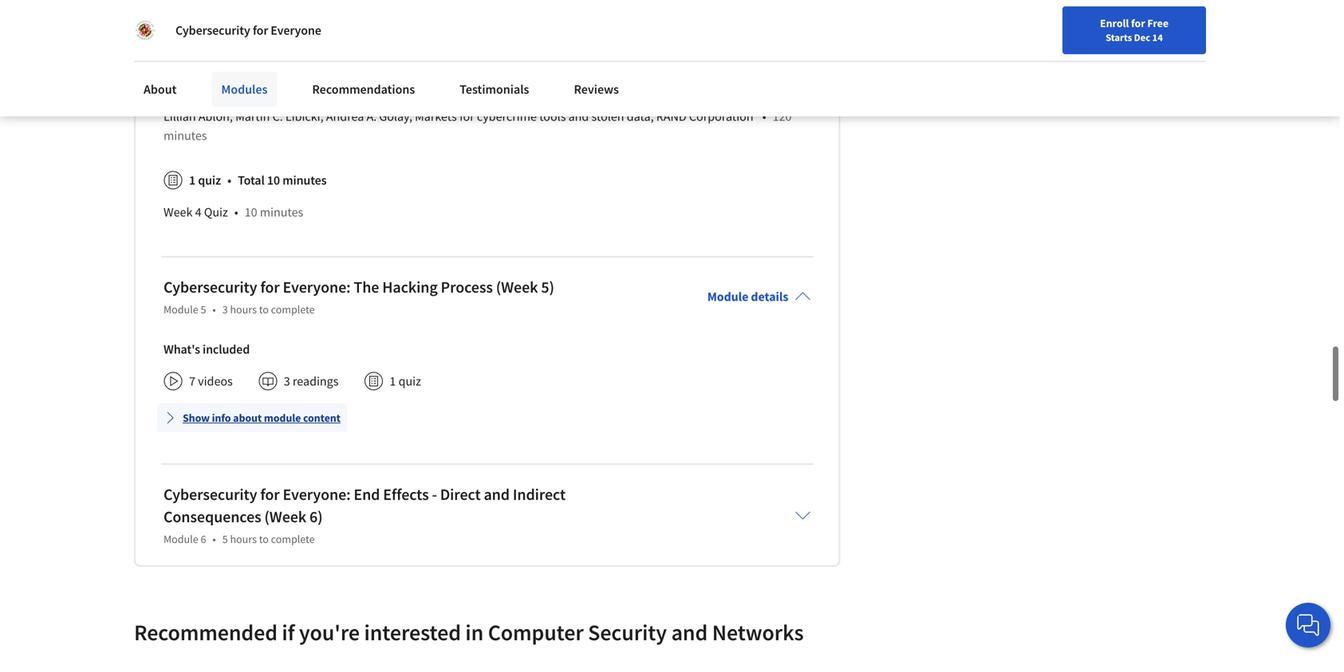 Task type: vqa. For each thing, say whether or not it's contained in the screenshot.
Previous "image"
no



Task type: locate. For each thing, give the bounding box(es) containing it.
1 vertical spatial 5
[[222, 532, 228, 547]]

cybersecurity for the
[[164, 277, 257, 297]]

1 vertical spatial 3 readings
[[284, 374, 339, 389]]

• up the what's included
[[213, 303, 216, 317]]

1 vertical spatial to
[[259, 532, 269, 547]]

(week
[[496, 277, 538, 297], [264, 507, 306, 527]]

1 quiz
[[189, 172, 221, 188], [390, 374, 421, 389]]

2 everyone: from the top
[[283, 485, 351, 505]]

minutes down libicki,
[[282, 172, 327, 188]]

6)
[[310, 507, 323, 527]]

2 horizontal spatial and
[[671, 619, 708, 647]]

0 horizontal spatial readings
[[198, 13, 245, 29]]

(week inside cybersecurity for everyone: the hacking process (week 5) module 5 • 3 hours to complete
[[496, 277, 538, 297]]

hours inside cybersecurity for everyone: end effects - direct and indirect consequences (week 6) module 6 • 5 hours to complete
[[230, 532, 257, 547]]

0 vertical spatial complete
[[271, 303, 315, 317]]

cybersecurity up consequences
[[164, 485, 257, 505]]

cybersecurity inside cybersecurity for everyone: end effects - direct and indirect consequences (week 6) module 6 • 5 hours to complete
[[164, 485, 257, 505]]

networks
[[712, 619, 804, 647]]

total left 180
[[262, 13, 288, 29]]

to inside cybersecurity for everyone: the hacking process (week 5) module 5 • 3 hours to complete
[[259, 303, 269, 317]]

0 vertical spatial 1
[[1139, 13, 1144, 25]]

5 inside cybersecurity for everyone: the hacking process (week 5) module 5 • 3 hours to complete
[[201, 303, 206, 317]]

0 vertical spatial 1 quiz
[[189, 172, 221, 188]]

6
[[201, 532, 206, 547]]

modules link
[[212, 72, 277, 107]]

3 right university of maryland, college park image
[[189, 13, 196, 29]]

-
[[432, 485, 437, 505]]

1 vertical spatial total
[[238, 172, 265, 188]]

3 readings
[[189, 13, 245, 29], [284, 374, 339, 389]]

dec
[[1134, 31, 1150, 44]]

5)
[[541, 277, 554, 297]]

the
[[354, 277, 379, 297]]

• right 6
[[213, 532, 216, 547]]

cybercrime
[[477, 109, 537, 125]]

0 horizontal spatial (week
[[264, 507, 306, 527]]

1 horizontal spatial (week
[[496, 277, 538, 297]]

10 right quiz
[[245, 204, 257, 220]]

3 up module
[[284, 374, 290, 389]]

1 horizontal spatial 30
[[411, 45, 424, 61]]

5
[[201, 303, 206, 317], [222, 532, 228, 547]]

total up week 4 quiz • 10 minutes
[[238, 172, 265, 188]]

1 inside button
[[1139, 13, 1144, 25]]

chat with us image
[[1296, 613, 1321, 638]]

quiz
[[198, 172, 221, 188], [399, 374, 421, 389]]

0 vertical spatial 3
[[189, 13, 196, 29]]

1 vertical spatial and
[[484, 485, 510, 505]]

week
[[164, 204, 193, 220]]

1 vertical spatial hours
[[230, 532, 257, 547]]

1 vertical spatial complete
[[271, 532, 315, 547]]

1 vertical spatial quiz
[[399, 374, 421, 389]]

reviews link
[[564, 72, 629, 107]]

for
[[1131, 16, 1145, 30], [253, 22, 268, 38], [459, 109, 474, 125], [260, 277, 280, 297], [260, 485, 280, 505]]

0 vertical spatial and
[[568, 109, 589, 125]]

5 up the what's included
[[201, 303, 206, 317]]

1 quiz inside hide info about module content region
[[189, 172, 221, 188]]

1 horizontal spatial 3 readings
[[284, 374, 339, 389]]

and right tools
[[568, 109, 589, 125]]

(week left 6)
[[264, 507, 306, 527]]

1 horizontal spatial 3
[[222, 303, 228, 317]]

1 everyone: from the top
[[283, 277, 351, 297]]

2 complete from the top
[[271, 532, 315, 547]]

0 vertical spatial readings
[[198, 13, 245, 29]]

fire
[[164, 77, 184, 93]]

recommended if you're interested in computer security and networks
[[134, 619, 804, 647]]

module left 6
[[164, 532, 198, 547]]

hours up included
[[230, 303, 257, 317]]

0 vertical spatial 30
[[411, 45, 424, 61]]

for inside hide info about module content region
[[459, 109, 474, 125]]

30
[[411, 45, 424, 61], [380, 77, 393, 93]]

120
[[773, 109, 792, 125]]

everyone: inside cybersecurity for everyone: end effects - direct and indirect consequences (week 6) module 6 • 5 hours to complete
[[283, 485, 351, 505]]

cybersecurity up the what's included
[[164, 277, 257, 297]]

1 vertical spatial 30
[[380, 77, 393, 93]]

1 vertical spatial 1
[[189, 172, 196, 188]]

and
[[568, 109, 589, 125], [484, 485, 510, 505], [671, 619, 708, 647]]

0 vertical spatial 10
[[267, 172, 280, 188]]

1 horizontal spatial quiz
[[399, 374, 421, 389]]

0 horizontal spatial quiz
[[198, 172, 221, 188]]

2 vertical spatial and
[[671, 619, 708, 647]]

everyone: up 6)
[[283, 485, 351, 505]]

readings inside hide info about module content region
[[198, 13, 245, 29]]

consequences
[[164, 507, 261, 527]]

10
[[267, 172, 280, 188], [245, 204, 257, 220]]

everyone: inside cybersecurity for everyone: the hacking process (week 5) module 5 • 3 hours to complete
[[283, 277, 351, 297]]

0 vertical spatial hours
[[230, 303, 257, 317]]

included
[[203, 342, 250, 358]]

0 vertical spatial quiz
[[198, 172, 221, 188]]

1 vertical spatial 10
[[245, 204, 257, 220]]

30 up the golay, at top
[[380, 77, 393, 93]]

1 vertical spatial 3
[[222, 303, 228, 317]]

enroll
[[1100, 16, 1129, 30]]

0 horizontal spatial 1 quiz
[[189, 172, 221, 188]]

and right security
[[671, 619, 708, 647]]

module up what's
[[164, 303, 198, 317]]

1 to from the top
[[259, 303, 269, 317]]

cybersecurity
[[176, 22, 250, 38], [164, 45, 237, 61], [164, 277, 257, 297], [164, 485, 257, 505]]

and right direct
[[484, 485, 510, 505]]

complete inside cybersecurity for everyone: the hacking process (week 5) module 5 • 3 hours to complete
[[271, 303, 315, 317]]

golay,
[[379, 109, 412, 125]]

(week inside cybersecurity for everyone: end effects - direct and indirect consequences (week 6) module 6 • 5 hours to complete
[[264, 507, 306, 527]]

4
[[195, 204, 201, 220]]

for inside cybersecurity for everyone: end effects - direct and indirect consequences (week 6) module 6 • 5 hours to complete
[[260, 485, 280, 505]]

english
[[1034, 18, 1073, 34]]

and for security
[[671, 619, 708, 647]]

1 horizontal spatial 1
[[390, 374, 396, 389]]

• inside cybersecurity for everyone: end effects - direct and indirect consequences (week 6) module 6 • 5 hours to complete
[[213, 532, 216, 547]]

1 horizontal spatial 5
[[222, 532, 228, 547]]

computer
[[488, 619, 584, 647]]

hours down consequences
[[230, 532, 257, 547]]

data,
[[627, 109, 654, 125]]

1 vertical spatial everyone:
[[283, 485, 351, 505]]

readings
[[198, 13, 245, 29], [293, 374, 339, 389]]

3 readings up content
[[284, 374, 339, 389]]

0 vertical spatial total
[[262, 13, 288, 29]]

• right quiz
[[234, 204, 238, 220]]

1 horizontal spatial and
[[568, 109, 589, 125]]

readings up threats
[[198, 13, 245, 29]]

3 readings up threats
[[189, 13, 245, 29]]

0 horizontal spatial 5
[[201, 303, 206, 317]]

total for total 10 minutes
[[238, 172, 265, 188]]

to
[[259, 303, 269, 317], [259, 532, 269, 547]]

• up threats
[[251, 13, 255, 29]]

university of maryland, college park image
[[134, 19, 156, 41]]

1 vertical spatial 1 quiz
[[390, 374, 421, 389]]

0 vertical spatial 5
[[201, 303, 206, 317]]

for inside enroll for free starts dec 14
[[1131, 16, 1145, 30]]

1 vertical spatial (week
[[264, 507, 306, 527]]

about
[[233, 411, 262, 425]]

120 minutes
[[164, 109, 792, 144]]

for for starts
[[1131, 16, 1145, 30]]

and inside cybersecurity for everyone: end effects - direct and indirect consequences (week 6) module 6 • 5 hours to complete
[[484, 485, 510, 505]]

2 vertical spatial 1
[[390, 374, 396, 389]]

2 to from the top
[[259, 532, 269, 547]]

30 right the nation
[[411, 45, 424, 61]]

details
[[751, 289, 788, 305]]

activity"
[[316, 77, 361, 93]]

quiz
[[204, 204, 228, 220]]

everyone: left the
[[283, 277, 351, 297]]

for for end
[[260, 485, 280, 505]]

2 horizontal spatial 3
[[284, 374, 290, 389]]

complete inside cybersecurity for everyone: end effects - direct and indirect consequences (week 6) module 6 • 5 hours to complete
[[271, 532, 315, 547]]

corporation
[[689, 109, 754, 125]]

30 for fire eye, "apt28 cybergroup activity"
[[380, 77, 393, 93]]

martin
[[235, 109, 270, 125]]

what's
[[164, 342, 200, 358]]

cybersecurity up eye,
[[164, 45, 237, 61]]

•
[[251, 13, 255, 29], [401, 45, 404, 61], [370, 77, 374, 93], [762, 109, 766, 125], [227, 172, 231, 188], [234, 204, 238, 220], [213, 303, 216, 317], [213, 532, 216, 547]]

recommended
[[134, 619, 278, 647]]

everyone:
[[283, 277, 351, 297], [283, 485, 351, 505]]

english button
[[1005, 0, 1102, 52]]

cybersecurity inside cybersecurity for everyone: the hacking process (week 5) module 5 • 3 hours to complete
[[164, 277, 257, 297]]

0 vertical spatial (week
[[496, 277, 538, 297]]

readings up content
[[293, 374, 339, 389]]

5 right 6
[[222, 532, 228, 547]]

0 vertical spatial everyone:
[[283, 277, 351, 297]]

minutes down lillian at the left top of page
[[164, 128, 207, 144]]

cybersecurity for end
[[164, 485, 257, 505]]

show info about module content button
[[157, 404, 347, 433]]

for inside cybersecurity for everyone: the hacking process (week 5) module 5 • 3 hours to complete
[[260, 277, 280, 297]]

reviews
[[574, 81, 619, 97]]

complete
[[271, 303, 315, 317], [271, 532, 315, 547]]

hours
[[230, 303, 257, 317], [230, 532, 257, 547]]

• total 10 minutes
[[227, 172, 327, 188]]

2 horizontal spatial 1
[[1139, 13, 1144, 25]]

total
[[262, 13, 288, 29], [238, 172, 265, 188]]

0 horizontal spatial 3 readings
[[189, 13, 245, 29]]

1 vertical spatial readings
[[293, 374, 339, 389]]

0 vertical spatial 3 readings
[[189, 13, 245, 29]]

(week left 5)
[[496, 277, 538, 297]]

• up week 4 quiz • 10 minutes
[[227, 172, 231, 188]]

module inside cybersecurity for everyone: the hacking process (week 5) module 5 • 3 hours to complete
[[164, 303, 198, 317]]

enroll for free starts dec 14
[[1100, 16, 1169, 44]]

1 complete from the top
[[271, 303, 315, 317]]

1 horizontal spatial 10
[[267, 172, 280, 188]]

0 horizontal spatial and
[[484, 485, 510, 505]]

process
[[441, 277, 493, 297]]

show notifications image
[[1125, 20, 1144, 39]]

cybersecurity inside hide info about module content region
[[164, 45, 237, 61]]

1 horizontal spatial readings
[[293, 374, 339, 389]]

about link
[[134, 72, 186, 107]]

cybersecurity for the
[[164, 45, 237, 61]]

show info about module content
[[183, 411, 341, 425]]

security
[[588, 619, 667, 647]]

cybersecurity up threats
[[176, 22, 250, 38]]

the
[[338, 45, 356, 61]]

2 hours from the top
[[230, 532, 257, 547]]

everyone: for the
[[283, 277, 351, 297]]

0 horizontal spatial 1
[[189, 172, 196, 188]]

indirect
[[513, 485, 566, 505]]

0 horizontal spatial 3
[[189, 13, 196, 29]]

3 up included
[[222, 303, 228, 317]]

• inside cybersecurity for everyone: the hacking process (week 5) module 5 • 3 hours to complete
[[213, 303, 216, 317]]

10 up week 4 quiz • 10 minutes
[[267, 172, 280, 188]]

1 hours from the top
[[230, 303, 257, 317]]

None search field
[[227, 10, 610, 42]]

0 horizontal spatial 30
[[380, 77, 393, 93]]

minutes
[[313, 13, 357, 29], [426, 45, 470, 61], [396, 77, 439, 93], [164, 128, 207, 144], [282, 172, 327, 188], [260, 204, 303, 220]]

0 vertical spatial to
[[259, 303, 269, 317]]



Task type: describe. For each thing, give the bounding box(es) containing it.
starts
[[1106, 31, 1132, 44]]

1 horizontal spatial 1 quiz
[[390, 374, 421, 389]]

3 readings inside hide info about module content region
[[189, 13, 245, 29]]

module inside cybersecurity for everyone: end effects - direct and indirect consequences (week 6) module 6 • 5 hours to complete
[[164, 532, 198, 547]]

• up a.
[[370, 77, 374, 93]]

1 inside hide info about module content region
[[189, 172, 196, 188]]

effects
[[383, 485, 429, 505]]

lillian
[[164, 109, 196, 125]]

module
[[264, 411, 301, 425]]

hide info about module content region
[[164, 0, 811, 235]]

minutes up markets
[[396, 77, 439, 93]]

0 horizontal spatial 10
[[245, 204, 257, 220]]

c.
[[273, 109, 283, 125]]

5 inside cybersecurity for everyone: end effects - direct and indirect consequences (week 6) module 6 • 5 hours to complete
[[222, 532, 228, 547]]

minutes inside 120 minutes
[[164, 128, 207, 144]]

30 for cybersecurity threats impacting the nation
[[411, 45, 424, 61]]

cybergroup
[[251, 77, 314, 93]]

libicki,
[[286, 109, 324, 125]]

interested
[[364, 619, 461, 647]]

everyone
[[271, 22, 321, 38]]

rand
[[656, 109, 687, 125]]

eye,
[[186, 77, 208, 93]]

markets
[[415, 109, 457, 125]]

info about module content element
[[157, 397, 811, 442]]

tools
[[539, 109, 566, 125]]

cybersecurity for everyone: the hacking process (week 5) module 5 • 3 hours to complete
[[164, 277, 554, 317]]

total for total 180 minutes
[[262, 13, 288, 29]]

quiz inside hide info about module content region
[[198, 172, 221, 188]]

cybersecurity for everyone
[[176, 22, 321, 38]]

hacking
[[382, 277, 438, 297]]

"apt28
[[211, 77, 249, 93]]

minutes up testimonials
[[426, 45, 470, 61]]

recommendations
[[312, 81, 415, 97]]

7
[[189, 374, 195, 389]]

andrea
[[326, 109, 364, 125]]

nation
[[358, 45, 394, 61]]

lillian ablon, martin c. libicki, andrea a. golay, markets for cybercrime tools and stolen data, rand corporation •
[[164, 109, 766, 125]]

recommendations link
[[303, 72, 425, 107]]

1 button
[[1112, 10, 1157, 49]]

stolen
[[592, 109, 624, 125]]

ablon,
[[198, 109, 233, 125]]

modules
[[221, 81, 268, 97]]

a.
[[367, 109, 377, 125]]

and inside hide info about module content region
[[568, 109, 589, 125]]

to inside cybersecurity for everyone: end effects - direct and indirect consequences (week 6) module 6 • 5 hours to complete
[[259, 532, 269, 547]]

2 vertical spatial 3
[[284, 374, 290, 389]]

• right the nation
[[401, 45, 404, 61]]

about
[[144, 81, 177, 97]]

for for the
[[260, 277, 280, 297]]

• left 120
[[762, 109, 766, 125]]

3 inside hide info about module content region
[[189, 13, 196, 29]]

impacting
[[282, 45, 336, 61]]

show
[[183, 411, 210, 425]]

what's included
[[164, 342, 250, 358]]

cybersecurity for everyone: end effects - direct and indirect consequences (week 6) module 6 • 5 hours to complete
[[164, 485, 566, 547]]

info
[[212, 411, 231, 425]]

and for direct
[[484, 485, 510, 505]]

testimonials link
[[450, 72, 539, 107]]

fire eye, "apt28 cybergroup activity" • 30 minutes
[[164, 77, 439, 93]]

minutes up the
[[313, 13, 357, 29]]

7 videos
[[189, 374, 233, 389]]

if
[[282, 619, 295, 647]]

week 4 quiz • 10 minutes
[[164, 204, 303, 220]]

everyone: for end
[[283, 485, 351, 505]]

videos
[[198, 374, 233, 389]]

3 inside cybersecurity for everyone: the hacking process (week 5) module 5 • 3 hours to complete
[[222, 303, 228, 317]]

threats
[[239, 45, 279, 61]]

cybersecurity threats impacting the nation • 30 minutes
[[164, 45, 470, 61]]

free
[[1147, 16, 1169, 30]]

in
[[465, 619, 484, 647]]

14
[[1152, 31, 1163, 44]]

end
[[354, 485, 380, 505]]

direct
[[440, 485, 481, 505]]

hours inside cybersecurity for everyone: the hacking process (week 5) module 5 • 3 hours to complete
[[230, 303, 257, 317]]

minutes down • total 10 minutes
[[260, 204, 303, 220]]

module details
[[707, 289, 788, 305]]

content
[[303, 411, 341, 425]]

180
[[291, 13, 310, 29]]

you're
[[299, 619, 360, 647]]

• total 180 minutes
[[251, 13, 357, 29]]

testimonials
[[460, 81, 529, 97]]

module left details
[[707, 289, 749, 305]]



